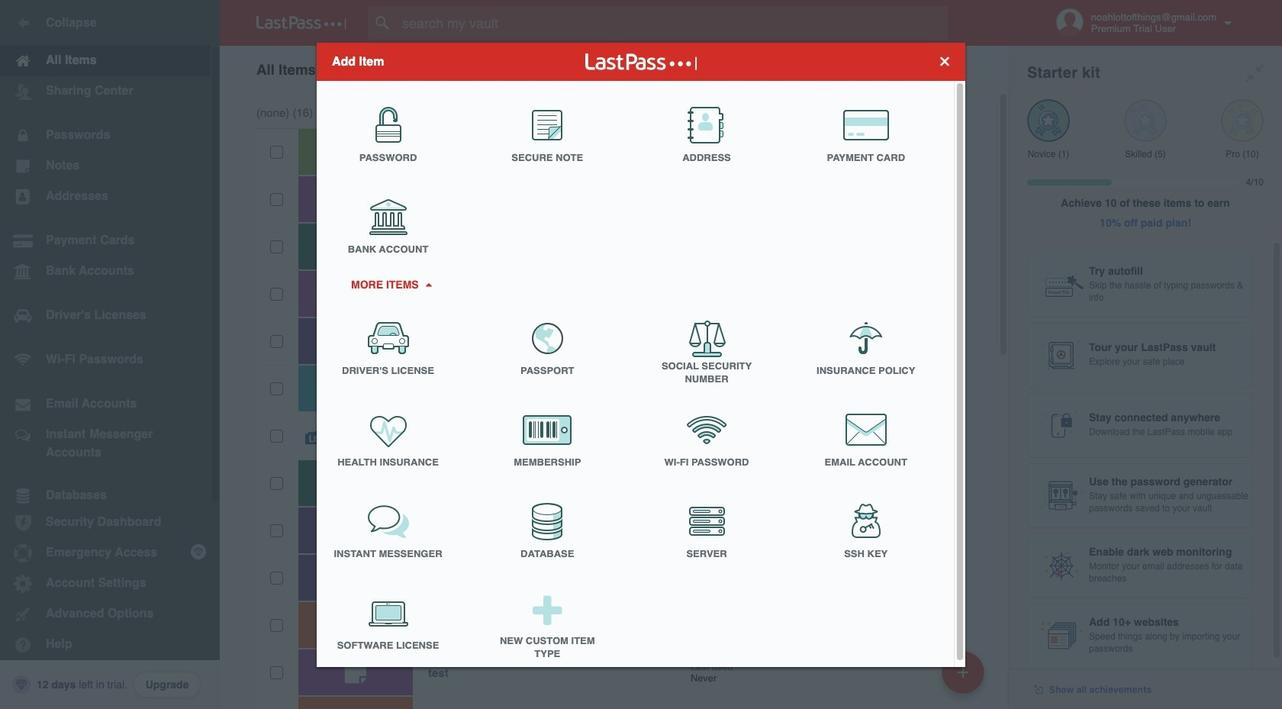 Task type: describe. For each thing, give the bounding box(es) containing it.
search my vault text field
[[368, 6, 978, 40]]

caret right image
[[423, 282, 434, 286]]

new item image
[[958, 667, 969, 678]]

Search search field
[[368, 6, 978, 40]]



Task type: locate. For each thing, give the bounding box(es) containing it.
new item navigation
[[937, 647, 994, 709]]

vault options navigation
[[220, 46, 1009, 92]]

main navigation navigation
[[0, 0, 220, 709]]

dialog
[[317, 42, 966, 671]]

lastpass image
[[257, 16, 347, 30]]



